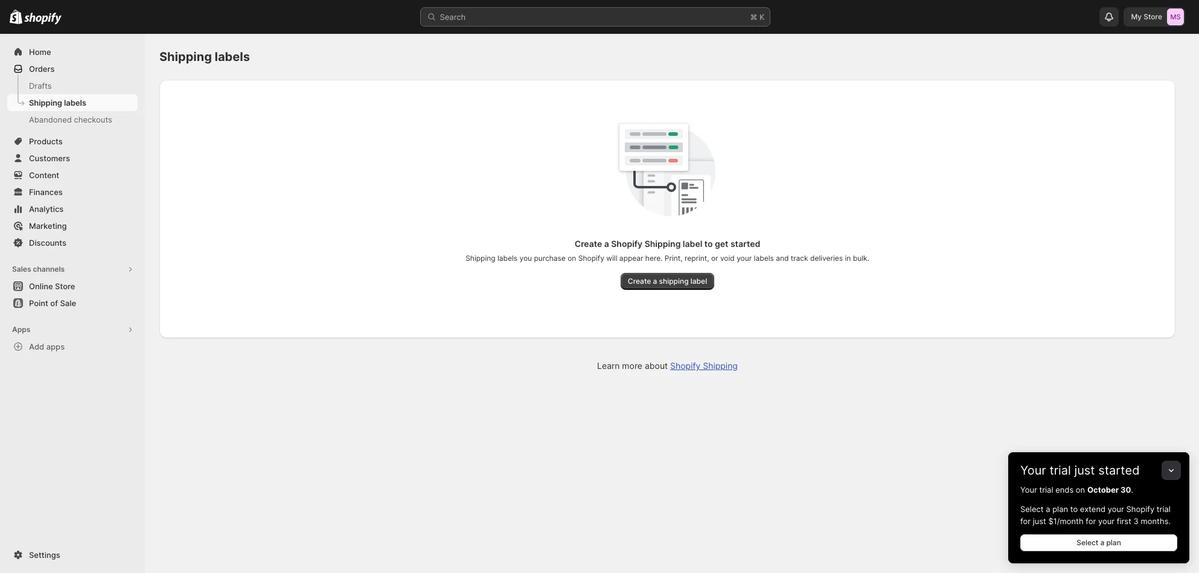 Task type: locate. For each thing, give the bounding box(es) containing it.
just
[[1075, 463, 1096, 478], [1033, 517, 1047, 526]]

0 vertical spatial trial
[[1050, 463, 1072, 478]]

drafts
[[29, 81, 52, 91]]

0 vertical spatial plan
[[1053, 504, 1069, 514]]

started
[[731, 239, 761, 249], [1099, 463, 1140, 478]]

on right "ends"
[[1076, 485, 1086, 495]]

a inside create a shipping label link
[[653, 277, 658, 286]]

2 vertical spatial your
[[1099, 517, 1115, 526]]

for left "$1/month" at the bottom
[[1021, 517, 1031, 526]]

0 vertical spatial shipping labels
[[159, 50, 250, 64]]

2 vertical spatial trial
[[1157, 504, 1171, 514]]

1 vertical spatial shipping labels
[[29, 98, 86, 108]]

point
[[29, 298, 48, 308]]

1 vertical spatial trial
[[1040, 485, 1054, 495]]

select a plan
[[1077, 538, 1122, 547]]

just up your trial ends on october 30 .
[[1075, 463, 1096, 478]]

trial left "ends"
[[1040, 485, 1054, 495]]

1 vertical spatial your
[[1021, 485, 1038, 495]]

0 vertical spatial started
[[731, 239, 761, 249]]

1 horizontal spatial select
[[1077, 538, 1099, 547]]

void
[[721, 254, 735, 263]]

reprint,
[[685, 254, 710, 263]]

a left shipping
[[653, 277, 658, 286]]

0 vertical spatial create
[[575, 239, 602, 249]]

customers link
[[7, 150, 138, 167]]

you
[[520, 254, 532, 263]]

shopify image
[[24, 13, 62, 25]]

your inside create a shopify shipping label to get started shipping labels you purchase on shopify will appear here. print, reprint, or void your labels and track deliveries in bulk.
[[737, 254, 752, 263]]

apps
[[46, 342, 65, 352]]

shopify up 3
[[1127, 504, 1155, 514]]

learn
[[598, 361, 620, 371]]

1 horizontal spatial on
[[1076, 485, 1086, 495]]

for
[[1021, 517, 1031, 526], [1086, 517, 1097, 526]]

0 vertical spatial your
[[737, 254, 752, 263]]

on
[[568, 254, 577, 263], [1076, 485, 1086, 495]]

your right void
[[737, 254, 752, 263]]

a down select a plan to extend your shopify trial for just $1/month for your first 3 months.
[[1101, 538, 1105, 547]]

select down select a plan to extend your shopify trial for just $1/month for your first 3 months.
[[1077, 538, 1099, 547]]

shipping
[[159, 50, 212, 64], [29, 98, 62, 108], [645, 239, 681, 249], [466, 254, 496, 263], [703, 361, 738, 371]]

0 vertical spatial store
[[1144, 12, 1163, 21]]

select down your trial ends on october 30 .
[[1021, 504, 1044, 514]]

plan
[[1053, 504, 1069, 514], [1107, 538, 1122, 547]]

just left "$1/month" at the bottom
[[1033, 517, 1047, 526]]

settings link
[[7, 547, 138, 564]]

label
[[683, 239, 703, 249], [691, 277, 707, 286]]

0 horizontal spatial on
[[568, 254, 577, 263]]

more
[[622, 361, 643, 371]]

started up 30
[[1099, 463, 1140, 478]]

store up sale
[[55, 282, 75, 291]]

0 vertical spatial just
[[1075, 463, 1096, 478]]

your for your trial ends on october 30 .
[[1021, 485, 1038, 495]]

ends
[[1056, 485, 1074, 495]]

0 horizontal spatial store
[[55, 282, 75, 291]]

shipping labels
[[159, 50, 250, 64], [29, 98, 86, 108]]

create a shipping label link
[[621, 273, 715, 290]]

select
[[1021, 504, 1044, 514], [1077, 538, 1099, 547]]

0 horizontal spatial shipping labels
[[29, 98, 86, 108]]

1 vertical spatial just
[[1033, 517, 1047, 526]]

trial for just
[[1050, 463, 1072, 478]]

first
[[1117, 517, 1132, 526]]

create
[[575, 239, 602, 249], [628, 277, 651, 286]]

a inside create a shopify shipping label to get started shipping labels you purchase on shopify will appear here. print, reprint, or void your labels and track deliveries in bulk.
[[605, 239, 609, 249]]

to left the 'get' in the top right of the page
[[705, 239, 713, 249]]

select inside select a plan to extend your shopify trial for just $1/month for your first 3 months.
[[1021, 504, 1044, 514]]

settings
[[29, 550, 60, 560]]

0 horizontal spatial plan
[[1053, 504, 1069, 514]]

labels
[[215, 50, 250, 64], [64, 98, 86, 108], [498, 254, 518, 263], [754, 254, 774, 263]]

a up "$1/month" at the bottom
[[1046, 504, 1051, 514]]

analytics link
[[7, 201, 138, 217]]

to up "$1/month" at the bottom
[[1071, 504, 1078, 514]]

a inside select a plan to extend your shopify trial for just $1/month for your first 3 months.
[[1046, 504, 1051, 514]]

0 vertical spatial select
[[1021, 504, 1044, 514]]

shopify
[[611, 239, 643, 249], [579, 254, 605, 263], [671, 361, 701, 371], [1127, 504, 1155, 514]]

learn more about shopify shipping
[[598, 361, 738, 371]]

1 vertical spatial create
[[628, 277, 651, 286]]

select for select a plan
[[1077, 538, 1099, 547]]

1 vertical spatial on
[[1076, 485, 1086, 495]]

plan for select a plan
[[1107, 538, 1122, 547]]

store inside button
[[55, 282, 75, 291]]

create inside create a shopify shipping label to get started shipping labels you purchase on shopify will appear here. print, reprint, or void your labels and track deliveries in bulk.
[[575, 239, 602, 249]]

0 horizontal spatial for
[[1021, 517, 1031, 526]]

plan for select a plan to extend your shopify trial for just $1/month for your first 3 months.
[[1053, 504, 1069, 514]]

0 vertical spatial label
[[683, 239, 703, 249]]

0 vertical spatial your
[[1021, 463, 1047, 478]]

1 horizontal spatial for
[[1086, 517, 1097, 526]]

store for my store
[[1144, 12, 1163, 21]]

marketing
[[29, 221, 67, 231]]

a for to
[[1046, 504, 1051, 514]]

1 horizontal spatial just
[[1075, 463, 1096, 478]]

1 horizontal spatial to
[[1071, 504, 1078, 514]]

about
[[645, 361, 668, 371]]

your
[[1021, 463, 1047, 478], [1021, 485, 1038, 495]]

started up void
[[731, 239, 761, 249]]

a up will
[[605, 239, 609, 249]]

here.
[[646, 254, 663, 263]]

trial
[[1050, 463, 1072, 478], [1040, 485, 1054, 495], [1157, 504, 1171, 514]]

store right my
[[1144, 12, 1163, 21]]

appear
[[620, 254, 644, 263]]

online
[[29, 282, 53, 291]]

0 horizontal spatial just
[[1033, 517, 1047, 526]]

products link
[[7, 133, 138, 150]]

trial up "ends"
[[1050, 463, 1072, 478]]

2 for from the left
[[1086, 517, 1097, 526]]

0 horizontal spatial started
[[731, 239, 761, 249]]

1 horizontal spatial plan
[[1107, 538, 1122, 547]]

1 horizontal spatial store
[[1144, 12, 1163, 21]]

trial inside 'dropdown button'
[[1050, 463, 1072, 478]]

checkouts
[[74, 115, 112, 124]]

products
[[29, 137, 63, 146]]

a for shipping
[[605, 239, 609, 249]]

abandoned checkouts
[[29, 115, 112, 124]]

1 vertical spatial to
[[1071, 504, 1078, 514]]

your up your trial ends on october 30 .
[[1021, 463, 1047, 478]]

1 your from the top
[[1021, 463, 1047, 478]]

drafts link
[[7, 77, 138, 94]]

my
[[1132, 12, 1142, 21]]

3
[[1134, 517, 1139, 526]]

plan down 'first'
[[1107, 538, 1122, 547]]

1 vertical spatial started
[[1099, 463, 1140, 478]]

your up 'first'
[[1108, 504, 1125, 514]]

1 horizontal spatial create
[[628, 277, 651, 286]]

started inside create a shopify shipping label to get started shipping labels you purchase on shopify will appear here. print, reprint, or void your labels and track deliveries in bulk.
[[731, 239, 761, 249]]

0 horizontal spatial to
[[705, 239, 713, 249]]

your left 'first'
[[1099, 517, 1115, 526]]

a for label
[[653, 277, 658, 286]]

1 horizontal spatial started
[[1099, 463, 1140, 478]]

1 vertical spatial select
[[1077, 538, 1099, 547]]

your
[[737, 254, 752, 263], [1108, 504, 1125, 514], [1099, 517, 1115, 526]]

label up reprint,
[[683, 239, 703, 249]]

to inside select a plan to extend your shopify trial for just $1/month for your first 3 months.
[[1071, 504, 1078, 514]]

a inside select a plan link
[[1101, 538, 1105, 547]]

plan up "$1/month" at the bottom
[[1053, 504, 1069, 514]]

label down reprint,
[[691, 277, 707, 286]]

0 vertical spatial to
[[705, 239, 713, 249]]

home
[[29, 47, 51, 57]]

to
[[705, 239, 713, 249], [1071, 504, 1078, 514]]

your left "ends"
[[1021, 485, 1038, 495]]

0 horizontal spatial create
[[575, 239, 602, 249]]

a
[[605, 239, 609, 249], [653, 277, 658, 286], [1046, 504, 1051, 514], [1101, 538, 1105, 547]]

on right 'purchase'
[[568, 254, 577, 263]]

discounts
[[29, 238, 66, 248]]

1 vertical spatial store
[[55, 282, 75, 291]]

discounts link
[[7, 234, 138, 251]]

create for shipping
[[628, 277, 651, 286]]

2 your from the top
[[1021, 485, 1038, 495]]

0 horizontal spatial select
[[1021, 504, 1044, 514]]

shopify left will
[[579, 254, 605, 263]]

your inside 'dropdown button'
[[1021, 463, 1047, 478]]

1 vertical spatial plan
[[1107, 538, 1122, 547]]

select for select a plan to extend your shopify trial for just $1/month for your first 3 months.
[[1021, 504, 1044, 514]]

plan inside select a plan to extend your shopify trial for just $1/month for your first 3 months.
[[1053, 504, 1069, 514]]

trial up months.
[[1157, 504, 1171, 514]]

⌘ k
[[751, 12, 765, 22]]

of
[[50, 298, 58, 308]]

your trial just started
[[1021, 463, 1140, 478]]

for down extend
[[1086, 517, 1097, 526]]

months.
[[1141, 517, 1171, 526]]

create for shopify
[[575, 239, 602, 249]]

0 vertical spatial on
[[568, 254, 577, 263]]



Task type: vqa. For each thing, say whether or not it's contained in the screenshot.
first Search products text box from the bottom of the page
no



Task type: describe. For each thing, give the bounding box(es) containing it.
.
[[1132, 485, 1134, 495]]

content
[[29, 170, 59, 180]]

or
[[712, 254, 719, 263]]

shipping
[[659, 277, 689, 286]]

bulk.
[[853, 254, 870, 263]]

apps button
[[7, 321, 138, 338]]

create a shopify shipping label to get started shipping labels you purchase on shopify will appear here. print, reprint, or void your labels and track deliveries in bulk.
[[466, 239, 870, 263]]

to inside create a shopify shipping label to get started shipping labels you purchase on shopify will appear here. print, reprint, or void your labels and track deliveries in bulk.
[[705, 239, 713, 249]]

orders
[[29, 64, 55, 74]]

search
[[440, 12, 466, 22]]

abandoned
[[29, 115, 72, 124]]

on inside create a shopify shipping label to get started shipping labels you purchase on shopify will appear here. print, reprint, or void your labels and track deliveries in bulk.
[[568, 254, 577, 263]]

will
[[607, 254, 618, 263]]

shipping labels link
[[7, 94, 138, 111]]

add apps button
[[7, 338, 138, 355]]

started inside 'dropdown button'
[[1099, 463, 1140, 478]]

orders link
[[7, 60, 138, 77]]

1 for from the left
[[1021, 517, 1031, 526]]

shopify image
[[10, 10, 23, 24]]

your for your trial just started
[[1021, 463, 1047, 478]]

customers
[[29, 153, 70, 163]]

point of sale link
[[7, 295, 138, 312]]

1 vertical spatial label
[[691, 277, 707, 286]]

point of sale button
[[0, 295, 145, 312]]

abandoned checkouts link
[[7, 111, 138, 128]]

october
[[1088, 485, 1119, 495]]

30
[[1121, 485, 1132, 495]]

online store link
[[7, 278, 138, 295]]

select a plan link
[[1021, 535, 1178, 552]]

label inside create a shopify shipping label to get started shipping labels you purchase on shopify will appear here. print, reprint, or void your labels and track deliveries in bulk.
[[683, 239, 703, 249]]

your trial ends on october 30 .
[[1021, 485, 1134, 495]]

select a plan to extend your shopify trial for just $1/month for your first 3 months.
[[1021, 504, 1171, 526]]

purchase
[[534, 254, 566, 263]]

sale
[[60, 298, 76, 308]]

my store
[[1132, 12, 1163, 21]]

finances link
[[7, 184, 138, 201]]

sales channels
[[12, 265, 65, 274]]

channels
[[33, 265, 65, 274]]

add
[[29, 342, 44, 352]]

sales
[[12, 265, 31, 274]]

add apps
[[29, 342, 65, 352]]

deliveries
[[811, 254, 843, 263]]

on inside your trial just started element
[[1076, 485, 1086, 495]]

1 vertical spatial your
[[1108, 504, 1125, 514]]

home link
[[7, 43, 138, 60]]

your trial just started button
[[1009, 452, 1190, 478]]

content link
[[7, 167, 138, 184]]

print,
[[665, 254, 683, 263]]

analytics
[[29, 204, 64, 214]]

point of sale
[[29, 298, 76, 308]]

shopify inside select a plan to extend your shopify trial for just $1/month for your first 3 months.
[[1127, 504, 1155, 514]]

and
[[776, 254, 789, 263]]

my store image
[[1168, 8, 1185, 25]]

online store
[[29, 282, 75, 291]]

shopify right 'about'
[[671, 361, 701, 371]]

just inside select a plan to extend your shopify trial for just $1/month for your first 3 months.
[[1033, 517, 1047, 526]]

create a shipping label
[[628, 277, 707, 286]]

apps
[[12, 325, 30, 334]]

your trial just started element
[[1009, 484, 1190, 564]]

track
[[791, 254, 809, 263]]

shopify up appear
[[611, 239, 643, 249]]

sales channels button
[[7, 261, 138, 278]]

just inside 'dropdown button'
[[1075, 463, 1096, 478]]

k
[[760, 12, 765, 22]]

in
[[845, 254, 851, 263]]

⌘
[[751, 12, 758, 22]]

finances
[[29, 187, 63, 197]]

$1/month
[[1049, 517, 1084, 526]]

trial inside select a plan to extend your shopify trial for just $1/month for your first 3 months.
[[1157, 504, 1171, 514]]

get
[[715, 239, 729, 249]]

shopify shipping link
[[671, 361, 738, 371]]

1 horizontal spatial shipping labels
[[159, 50, 250, 64]]

marketing link
[[7, 217, 138, 234]]

store for online store
[[55, 282, 75, 291]]

extend
[[1081, 504, 1106, 514]]

trial for ends
[[1040, 485, 1054, 495]]

online store button
[[0, 278, 145, 295]]



